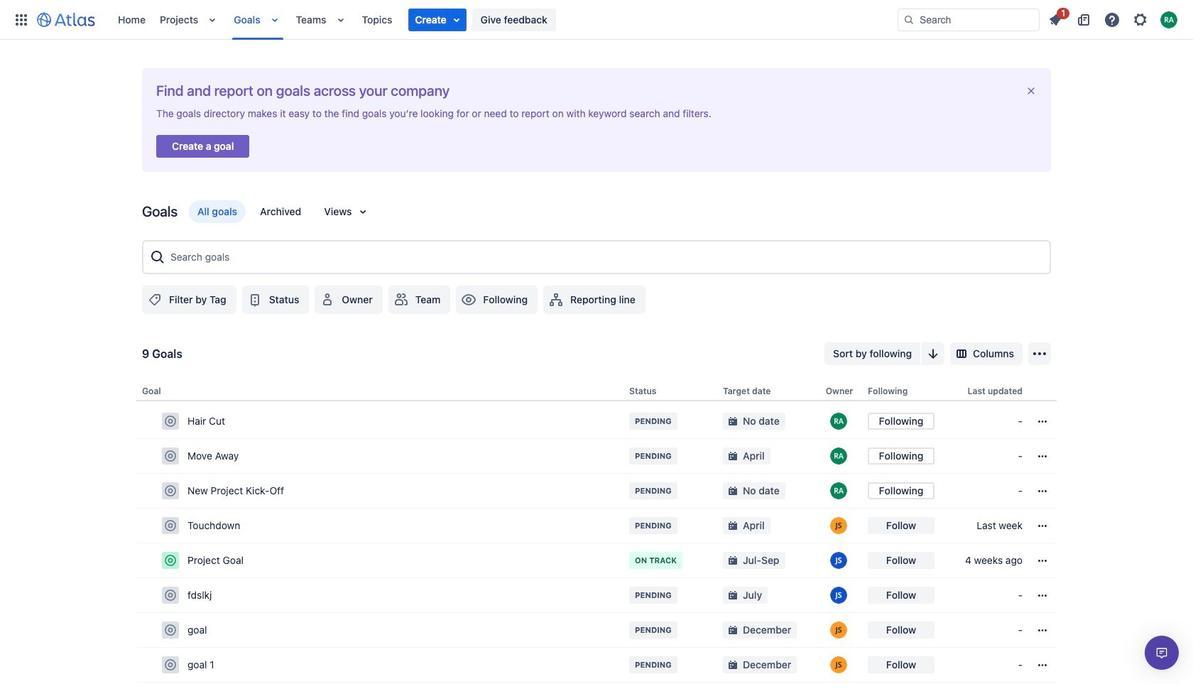 Task type: locate. For each thing, give the bounding box(es) containing it.
more icon image for goal 1 icon
[[1034, 656, 1051, 674]]

search goals image
[[149, 249, 166, 266]]

list item
[[1043, 5, 1070, 31], [408, 8, 466, 31]]

4 more icon image from the top
[[1034, 656, 1051, 674]]

more icon image for the project goal icon
[[1034, 552, 1051, 569]]

1 more icon image from the top
[[1034, 552, 1051, 569]]

fdslkj image
[[165, 590, 176, 601]]

Search goals field
[[166, 244, 1044, 270]]

reverse sort order image
[[925, 345, 942, 362]]

None search field
[[898, 8, 1040, 31]]

1 horizontal spatial list item
[[1043, 5, 1070, 31]]

0 horizontal spatial list item
[[408, 8, 466, 31]]

2 more icon image from the top
[[1034, 587, 1051, 604]]

close banner image
[[1026, 85, 1037, 97]]

project goal image
[[165, 555, 176, 566]]

move away image
[[165, 450, 176, 462]]

list
[[111, 0, 898, 39], [1043, 5, 1185, 31]]

banner
[[0, 0, 1193, 40]]

3 more icon image from the top
[[1034, 622, 1051, 639]]

notifications image
[[1047, 11, 1064, 28]]

0 horizontal spatial list
[[111, 0, 898, 39]]

help image
[[1104, 11, 1121, 28]]

more icon image
[[1034, 552, 1051, 569], [1034, 587, 1051, 604], [1034, 622, 1051, 639], [1034, 656, 1051, 674]]

status image
[[246, 291, 263, 308]]

list item inside top element
[[408, 8, 466, 31]]

following image
[[461, 291, 478, 308]]



Task type: vqa. For each thing, say whether or not it's contained in the screenshot.
Settings IMAGE
yes



Task type: describe. For each thing, give the bounding box(es) containing it.
goal image
[[165, 625, 176, 636]]

settings image
[[1132, 11, 1149, 28]]

1 horizontal spatial list
[[1043, 5, 1185, 31]]

more icon image for fdslkj image
[[1034, 587, 1051, 604]]

touchdown image
[[165, 520, 176, 531]]

more icon image for goal icon
[[1034, 622, 1051, 639]]

Search field
[[898, 8, 1040, 31]]

switch to... image
[[13, 11, 30, 28]]

goal 1 image
[[165, 659, 176, 671]]

new project kick-off image
[[165, 485, 176, 497]]

account image
[[1161, 11, 1178, 28]]

open intercom messenger image
[[1154, 644, 1171, 661]]

search image
[[904, 14, 915, 25]]

label image
[[146, 291, 163, 308]]

hair cut image
[[165, 416, 176, 427]]

top element
[[9, 0, 898, 39]]



